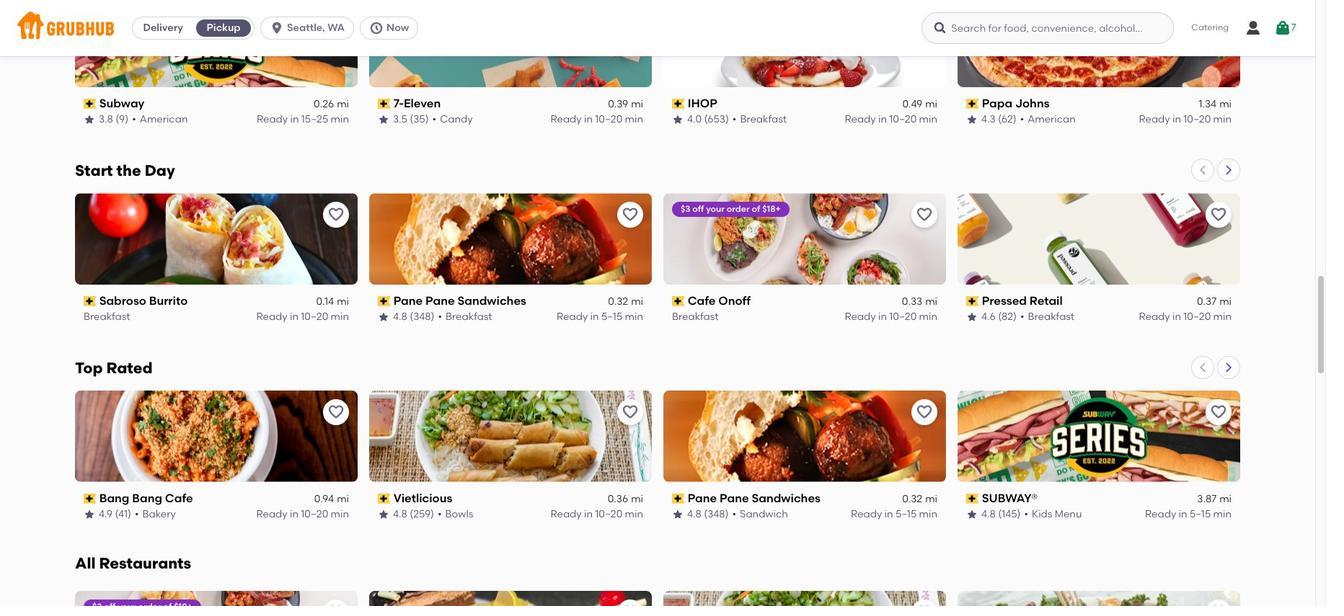 Task type: describe. For each thing, give the bounding box(es) containing it.
ready in 10–20 min for papa johns
[[1140, 113, 1232, 125]]

• kids menu
[[1025, 508, 1082, 521]]

your
[[707, 204, 725, 214]]

pickup button
[[193, 17, 254, 40]]

3.8
[[99, 113, 113, 125]]

1 horizontal spatial svg image
[[1245, 19, 1263, 37]]

star icon image for subway® logo
[[967, 509, 978, 521]]

10–20 for sabroso burrito
[[301, 311, 328, 323]]

now
[[387, 22, 409, 34]]

0.94
[[314, 494, 334, 506]]

in for 'sabroso burrito logo' at the top left
[[290, 311, 299, 323]]

• sandwich
[[733, 508, 788, 521]]

sandwich
[[740, 508, 788, 521]]

ready in 10–20 min for pressed retail
[[1140, 311, 1232, 323]]

• for pressed retail subscription pass icon
[[1021, 311, 1025, 323]]

0 horizontal spatial vietlicious logo image
[[369, 391, 652, 483]]

(62)
[[999, 113, 1017, 125]]

4.8 (259)
[[393, 508, 434, 521]]

1 vertical spatial vietlicious logo image
[[664, 591, 947, 607]]

4.8 for • breakfast
[[393, 311, 408, 323]]

johns
[[1016, 97, 1050, 111]]

save this restaurant image for pane pane sandwiches
[[916, 404, 934, 421]]

start
[[75, 162, 113, 180]]

save this restaurant button for the piroshki on madison logo
[[618, 600, 644, 607]]

mi for cafe onoff's subscription pass image
[[926, 296, 938, 308]]

now button
[[360, 17, 424, 40]]

• candy
[[433, 113, 473, 125]]

pane pane sandwiches logo image for sandwich
[[664, 391, 947, 483]]

0.36 mi
[[608, 494, 644, 506]]

4.6 (82)
[[982, 311, 1017, 323]]

• bowls
[[438, 508, 474, 521]]

4.8 (145)
[[982, 508, 1021, 521]]

bang bang cafe logo image
[[75, 391, 358, 483]]

3.5
[[393, 113, 408, 125]]

save this restaurant button for the "ihop logo"
[[912, 4, 938, 30]]

0.94 mi
[[314, 494, 349, 506]]

kids
[[1032, 508, 1053, 521]]

1.34 mi
[[1199, 98, 1232, 111]]

(82)
[[999, 311, 1017, 323]]

10–20 for vietlicious
[[595, 508, 623, 521]]

in for papa johns logo
[[1173, 113, 1182, 125]]

min for subway  logo
[[331, 113, 349, 125]]

0.26 mi
[[314, 98, 349, 111]]

caret right icon image for top rated
[[1224, 362, 1235, 374]]

min for papa johns logo
[[1214, 113, 1232, 125]]

subway®
[[982, 492, 1038, 506]]

0.36
[[608, 494, 629, 506]]

0.37
[[1198, 296, 1217, 308]]

4.9
[[99, 508, 113, 521]]

caret left icon image for top rated
[[1198, 362, 1209, 374]]

top
[[75, 359, 103, 377]]

subscription pass image for subway
[[84, 99, 96, 109]]

ready in 5–15 min for breakfast
[[557, 311, 644, 323]]

ready in 10–20 min for sabroso burrito
[[256, 311, 349, 323]]

min for bang bang cafe logo
[[331, 508, 349, 521]]

0.14 mi
[[316, 296, 349, 308]]

(35)
[[410, 113, 429, 125]]

all
[[75, 555, 96, 573]]

pressed
[[982, 294, 1027, 308]]

0 horizontal spatial cafe
[[165, 492, 193, 506]]

seattle, wa
[[287, 22, 345, 34]]

restaurants
[[99, 555, 191, 573]]

pickup
[[207, 22, 241, 34]]

ready in 15–25 min
[[257, 113, 349, 125]]

american for papa johns
[[1028, 113, 1076, 125]]

(145)
[[999, 508, 1021, 521]]

(9)
[[116, 113, 129, 125]]

pressed retail
[[982, 294, 1063, 308]]

papa johns logo image
[[958, 0, 1241, 87]]

in for 7-eleven logo
[[584, 113, 593, 125]]

svg image for seattle, wa
[[270, 21, 284, 35]]

day
[[145, 162, 175, 180]]

star icon image for papa johns logo
[[967, 114, 978, 125]]

ihop
[[688, 97, 718, 111]]

the juicy cafe logo image
[[958, 591, 1241, 607]]

subscription pass image for cafe onoff
[[672, 297, 685, 307]]

7 button
[[1274, 15, 1297, 41]]

subscription pass image for subway®
[[967, 494, 980, 505]]

(259)
[[410, 508, 434, 521]]

ready in 10–20 min for 7-eleven
[[551, 113, 644, 125]]

0.32 mi for sandwich
[[903, 494, 938, 506]]

svg image for 7
[[1274, 19, 1292, 37]]

ready for 'sabroso burrito logo' at the top left
[[256, 311, 288, 323]]

$18+
[[763, 204, 781, 214]]

1.34
[[1199, 98, 1217, 111]]

in for the right cafe onoff logo
[[879, 311, 887, 323]]

retail
[[1030, 294, 1063, 308]]

cafe onoff
[[688, 294, 751, 308]]

mi for pressed retail subscription pass icon
[[1220, 296, 1232, 308]]

save this restaurant button for 'sabroso burrito logo' at the top left
[[323, 202, 349, 228]]

star icon image for pressed retail logo
[[967, 312, 978, 323]]

5–15 for kids menu
[[1190, 508, 1212, 521]]

order
[[727, 204, 750, 214]]

caret right icon image for start the day
[[1224, 165, 1235, 176]]

save this restaurant image for papa johns
[[1211, 9, 1228, 26]]

mi for subscription pass image corresponding to pane pane sandwiches
[[926, 494, 938, 506]]

mi for subscription pass image for 7-eleven
[[631, 98, 644, 111]]

save this restaurant button for papa johns logo
[[1206, 4, 1232, 30]]

the
[[117, 162, 141, 180]]

0.33
[[902, 296, 923, 308]]

breakfast for pressed retail
[[1028, 311, 1075, 323]]

3.8 (9)
[[99, 113, 129, 125]]

subscription pass image for pressed retail
[[967, 297, 980, 307]]

breakfast for pane pane sandwiches
[[446, 311, 493, 323]]

top rated
[[75, 359, 153, 377]]

1 vertical spatial cafe onoff logo image
[[75, 591, 358, 607]]

seattle,
[[287, 22, 325, 34]]

off
[[693, 204, 704, 214]]

menu
[[1055, 508, 1082, 521]]

0.32 for sandwich
[[903, 494, 923, 506]]

ready for pane pane sandwiches logo related to sandwich
[[851, 508, 883, 521]]

in for pressed retail logo
[[1173, 311, 1182, 323]]

• breakfast for pressed retail
[[1021, 311, 1075, 323]]

subway® logo image
[[958, 391, 1241, 483]]

4.8 for • sandwich
[[688, 508, 702, 521]]

seattle, wa button
[[261, 17, 360, 40]]

10–20 for papa johns
[[1184, 113, 1212, 125]]

4.6
[[982, 311, 996, 323]]

bakery
[[142, 508, 176, 521]]

4.0
[[688, 113, 702, 125]]

0.39
[[608, 98, 629, 111]]

eleven
[[404, 97, 441, 111]]

ready for subway  logo
[[257, 113, 288, 125]]

0 horizontal spatial svg image
[[934, 21, 948, 35]]

0.14
[[316, 296, 334, 308]]

subscription pass image for pane pane sandwiches
[[672, 494, 685, 505]]

min for the "ihop logo"
[[920, 113, 938, 125]]

ready for the "ihop logo"
[[845, 113, 876, 125]]

bang bang cafe
[[99, 492, 193, 506]]

• bakery
[[135, 508, 176, 521]]

sabroso
[[99, 294, 146, 308]]

pane pane sandwiches for sandwich
[[688, 492, 821, 506]]

• for subscription pass image corresponding to pane pane sandwiches
[[733, 508, 737, 521]]

10–20 for cafe onoff
[[890, 311, 917, 323]]

(41)
[[115, 508, 131, 521]]

4.8 for • kids menu
[[982, 508, 996, 521]]

1 horizontal spatial cafe onoff logo image
[[664, 193, 947, 285]]

0.26
[[314, 98, 334, 111]]

ready in 10–20 min for vietlicious
[[551, 508, 644, 521]]

• for ihop subscription pass image
[[733, 113, 737, 125]]

papa
[[982, 97, 1013, 111]]

save this restaurant button for pane pane sandwiches logo related to sandwich
[[912, 400, 938, 426]]

• for subway subscription pass icon
[[132, 113, 136, 125]]

1 horizontal spatial cafe
[[688, 294, 716, 308]]

• for subscription pass icon associated with pane pane sandwiches
[[438, 311, 442, 323]]



Task type: vqa. For each thing, say whether or not it's contained in the screenshot.


Task type: locate. For each thing, give the bounding box(es) containing it.
0.32
[[608, 296, 629, 308], [903, 494, 923, 506]]

subscription pass image
[[84, 99, 96, 109], [84, 297, 96, 307], [378, 297, 391, 307], [967, 297, 980, 307], [378, 494, 391, 505]]

0 vertical spatial 4.8 (348)
[[393, 311, 435, 323]]

subscription pass image left pressed
[[967, 297, 980, 307]]

0 horizontal spatial american
[[140, 113, 188, 125]]

caret left icon image
[[1198, 165, 1209, 176], [1198, 362, 1209, 374]]

0 vertical spatial vietlicious logo image
[[369, 391, 652, 483]]

save this restaurant image
[[328, 9, 345, 26], [1211, 9, 1228, 26], [1211, 206, 1228, 224], [916, 404, 934, 421], [1211, 404, 1228, 421], [622, 604, 639, 607], [1211, 604, 1228, 607]]

min for 'sabroso burrito logo' at the top left
[[331, 311, 349, 323]]

svg image
[[1274, 19, 1292, 37], [270, 21, 284, 35], [369, 21, 384, 35]]

1 american from the left
[[140, 113, 188, 125]]

3.87
[[1198, 494, 1217, 506]]

10–20 down 0.49
[[890, 113, 917, 125]]

svg image inside seattle, wa button
[[270, 21, 284, 35]]

0 vertical spatial 0.32 mi
[[608, 296, 644, 308]]

0 horizontal spatial pane pane sandwiches logo image
[[369, 193, 652, 285]]

(348)
[[410, 311, 435, 323], [704, 508, 729, 521]]

mi for subway® subscription pass image
[[1220, 494, 1232, 506]]

4.9 (41)
[[99, 508, 131, 521]]

0 horizontal spatial ready in 5–15 min
[[557, 311, 644, 323]]

ready in 10–20 min down 0.33
[[845, 311, 938, 323]]

1 vertical spatial caret left icon image
[[1198, 362, 1209, 374]]

10–20 for bang bang cafe
[[301, 508, 328, 521]]

bang up the 4.9 (41)
[[99, 492, 129, 506]]

4.8 (348) for • sandwich
[[688, 508, 729, 521]]

save this restaurant button for subway  logo
[[323, 4, 349, 30]]

ready in 10–20 min down 1.34
[[1140, 113, 1232, 125]]

0 horizontal spatial • american
[[132, 113, 188, 125]]

ready for the right cafe onoff logo
[[845, 311, 876, 323]]

bang up • bakery
[[132, 492, 162, 506]]

caret left icon image down 1.34
[[1198, 165, 1209, 176]]

american for subway
[[140, 113, 188, 125]]

caret left icon image down 0.37
[[1198, 362, 1209, 374]]

pressed retail logo image
[[958, 193, 1241, 285]]

1 bang from the left
[[99, 492, 129, 506]]

• for subscription pass icon related to vietlicious
[[438, 508, 442, 521]]

save this restaurant button for pressed retail logo
[[1206, 202, 1232, 228]]

wa
[[328, 22, 345, 34]]

save this restaurant button for the juicy cafe logo
[[1206, 600, 1232, 607]]

in for subway  logo
[[290, 113, 299, 125]]

min for 7-eleven logo
[[625, 113, 644, 125]]

0 vertical spatial 0.32
[[608, 296, 629, 308]]

0 horizontal spatial bang
[[99, 492, 129, 506]]

1 caret left icon image from the top
[[1198, 165, 1209, 176]]

0 vertical spatial (348)
[[410, 311, 435, 323]]

• american right (9)
[[132, 113, 188, 125]]

ready in 10–20 min down 0.37
[[1140, 311, 1232, 323]]

• american for subway
[[132, 113, 188, 125]]

2 horizontal spatial svg image
[[1274, 19, 1292, 37]]

svg image for now
[[369, 21, 384, 35]]

subscription pass image left the sabroso
[[84, 297, 96, 307]]

2 american from the left
[[1028, 113, 1076, 125]]

$3
[[681, 204, 691, 214]]

ready for papa johns logo
[[1140, 113, 1171, 125]]

0 vertical spatial caret right icon image
[[1224, 165, 1235, 176]]

1 vertical spatial 4.8 (348)
[[688, 508, 729, 521]]

1 horizontal spatial (348)
[[704, 508, 729, 521]]

american right (9)
[[140, 113, 188, 125]]

10–20 for pressed retail
[[1184, 311, 1212, 323]]

pane pane sandwiches
[[394, 294, 527, 308], [688, 492, 821, 506]]

sabroso burrito
[[99, 294, 188, 308]]

• for subscription pass image for 7-eleven
[[433, 113, 437, 125]]

0 vertical spatial caret left icon image
[[1198, 165, 1209, 176]]

rated
[[106, 359, 153, 377]]

subscription pass image for papa johns
[[967, 99, 980, 109]]

ready for 7-eleven logo
[[551, 113, 582, 125]]

1 horizontal spatial sandwiches
[[752, 492, 821, 506]]

0.49
[[903, 98, 923, 111]]

1 horizontal spatial • breakfast
[[733, 113, 787, 125]]

0.32 mi
[[608, 296, 644, 308], [903, 494, 938, 506]]

10–20 down 0.33
[[890, 311, 917, 323]]

subscription pass image for 7-eleven
[[378, 99, 391, 109]]

sandwiches for sandwich
[[752, 492, 821, 506]]

1 horizontal spatial pane pane sandwiches logo image
[[664, 391, 947, 483]]

0 vertical spatial cafe
[[688, 294, 716, 308]]

ready in 5–15 min for kids menu
[[1146, 508, 1232, 521]]

save this restaurant image
[[916, 9, 934, 26], [328, 206, 345, 224], [622, 206, 639, 224], [916, 206, 934, 224], [328, 404, 345, 421], [622, 404, 639, 421], [328, 604, 345, 607], [916, 604, 934, 607]]

10–20
[[595, 113, 623, 125], [890, 113, 917, 125], [1184, 113, 1212, 125], [301, 311, 328, 323], [890, 311, 917, 323], [1184, 311, 1212, 323], [301, 508, 328, 521], [595, 508, 623, 521]]

star icon image
[[84, 114, 95, 125], [378, 114, 390, 125], [672, 114, 684, 125], [967, 114, 978, 125], [378, 312, 390, 323], [967, 312, 978, 323], [84, 509, 95, 521], [378, 509, 390, 521], [672, 509, 684, 521], [967, 509, 978, 521]]

subscription pass image left papa
[[967, 99, 980, 109]]

in for subway® logo
[[1179, 508, 1188, 521]]

2 caret right icon image from the top
[[1224, 362, 1235, 374]]

ready in 5–15 min for sandwich
[[851, 508, 938, 521]]

3.5 (35)
[[393, 113, 429, 125]]

subscription pass image right 0.36 mi
[[672, 494, 685, 505]]

ready for breakfast pane pane sandwiches logo
[[557, 311, 588, 323]]

svg image inside now button
[[369, 21, 384, 35]]

subscription pass image for sabroso burrito
[[84, 297, 96, 307]]

5–15 for sandwich
[[896, 508, 917, 521]]

2 • american from the left
[[1021, 113, 1076, 125]]

1 vertical spatial cafe
[[165, 492, 193, 506]]

0 horizontal spatial svg image
[[270, 21, 284, 35]]

svg image inside the 7 button
[[1274, 19, 1292, 37]]

min for pressed retail logo
[[1214, 311, 1232, 323]]

1 horizontal spatial bang
[[132, 492, 162, 506]]

(348) for • breakfast
[[410, 311, 435, 323]]

10–20 down 0.39
[[595, 113, 623, 125]]

caret right icon image down 0.37 mi
[[1224, 362, 1235, 374]]

1 horizontal spatial 4.8 (348)
[[688, 508, 729, 521]]

ready in 10–20 min down 0.39
[[551, 113, 644, 125]]

4.3
[[982, 113, 996, 125]]

main navigation navigation
[[0, 0, 1316, 56]]

ready in 10–20 min for bang bang cafe
[[256, 508, 349, 521]]

cafe
[[688, 294, 716, 308], [165, 492, 193, 506]]

delivery
[[143, 22, 183, 34]]

10–20 down 0.14
[[301, 311, 328, 323]]

10–20 for ihop
[[890, 113, 917, 125]]

subscription pass image
[[378, 99, 391, 109], [672, 99, 685, 109], [967, 99, 980, 109], [672, 297, 685, 307], [84, 494, 96, 505], [672, 494, 685, 505], [967, 494, 980, 505]]

4.8
[[393, 311, 408, 323], [393, 508, 408, 521], [688, 508, 702, 521], [982, 508, 996, 521]]

0 horizontal spatial 5–15
[[602, 311, 623, 323]]

0 vertical spatial sandwiches
[[458, 294, 527, 308]]

ready for pressed retail logo
[[1140, 311, 1171, 323]]

1 vertical spatial (348)
[[704, 508, 729, 521]]

ready
[[257, 113, 288, 125], [551, 113, 582, 125], [845, 113, 876, 125], [1140, 113, 1171, 125], [256, 311, 288, 323], [557, 311, 588, 323], [845, 311, 876, 323], [1140, 311, 1171, 323], [256, 508, 288, 521], [551, 508, 582, 521], [851, 508, 883, 521], [1146, 508, 1177, 521]]

pane pane sandwiches logo image for breakfast
[[369, 193, 652, 285]]

onoff
[[719, 294, 751, 308]]

1 horizontal spatial 0.32 mi
[[903, 494, 938, 506]]

subscription pass image left 7-
[[378, 99, 391, 109]]

0 horizontal spatial • breakfast
[[438, 311, 493, 323]]

caret right icon image down 1.34 mi
[[1224, 165, 1235, 176]]

of
[[752, 204, 761, 214]]

pane
[[394, 294, 423, 308], [426, 294, 455, 308], [688, 492, 717, 506], [720, 492, 749, 506]]

start the day
[[75, 162, 175, 180]]

american down "johns"
[[1028, 113, 1076, 125]]

0 horizontal spatial cafe onoff logo image
[[75, 591, 358, 607]]

ready in 10–20 min down 0.36
[[551, 508, 644, 521]]

sabroso burrito logo image
[[75, 193, 358, 285]]

breakfast for ihop
[[741, 113, 787, 125]]

1 caret right icon image from the top
[[1224, 165, 1235, 176]]

mi for subscription pass icon associated with sabroso burrito
[[337, 296, 349, 308]]

1 vertical spatial pane pane sandwiches logo image
[[664, 391, 947, 483]]

piroshki on madison logo image
[[369, 591, 652, 607]]

save this restaurant image for subway
[[328, 9, 345, 26]]

10–20 down 0.36
[[595, 508, 623, 521]]

mi for ihop subscription pass image
[[926, 98, 938, 111]]

1 vertical spatial 0.32
[[903, 494, 923, 506]]

4.8 (348) for • breakfast
[[393, 311, 435, 323]]

min for the right cafe onoff logo
[[920, 311, 938, 323]]

0 horizontal spatial 4.8 (348)
[[393, 311, 435, 323]]

min
[[331, 113, 349, 125], [625, 113, 644, 125], [920, 113, 938, 125], [1214, 113, 1232, 125], [331, 311, 349, 323], [625, 311, 644, 323], [920, 311, 938, 323], [1214, 311, 1232, 323], [331, 508, 349, 521], [625, 508, 644, 521], [920, 508, 938, 521], [1214, 508, 1232, 521]]

caret left icon image for start the day
[[1198, 165, 1209, 176]]

7-eleven
[[394, 97, 441, 111]]

4.0 (653)
[[688, 113, 729, 125]]

• breakfast for pane pane sandwiches
[[438, 311, 493, 323]]

0 horizontal spatial 0.32 mi
[[608, 296, 644, 308]]

cafe left onoff at the right of the page
[[688, 294, 716, 308]]

subscription pass image left subway®
[[967, 494, 980, 505]]

15–25
[[301, 113, 328, 125]]

1 horizontal spatial • american
[[1021, 113, 1076, 125]]

1 • american from the left
[[132, 113, 188, 125]]

2 bang from the left
[[132, 492, 162, 506]]

0 horizontal spatial pane pane sandwiches
[[394, 294, 527, 308]]

save this restaurant button for breakfast pane pane sandwiches logo
[[618, 202, 644, 228]]

ready in 10–20 min down 0.49
[[845, 113, 938, 125]]

star icon image for bang bang cafe logo
[[84, 509, 95, 521]]

subscription pass image left ihop
[[672, 99, 685, 109]]

1 horizontal spatial 5–15
[[896, 508, 917, 521]]

burrito
[[149, 294, 188, 308]]

0.39 mi
[[608, 98, 644, 111]]

• for subscription pass image related to bang bang cafe
[[135, 508, 139, 521]]

$3 off your order of $18+
[[681, 204, 781, 214]]

5–15
[[602, 311, 623, 323], [896, 508, 917, 521], [1190, 508, 1212, 521]]

2 horizontal spatial ready in 5–15 min
[[1146, 508, 1232, 521]]

delivery button
[[133, 17, 193, 40]]

• american for papa johns
[[1021, 113, 1076, 125]]

papa johns
[[982, 97, 1050, 111]]

1 vertical spatial sandwiches
[[752, 492, 821, 506]]

(653)
[[705, 113, 729, 125]]

subscription pass image left subway
[[84, 99, 96, 109]]

1 horizontal spatial ready in 5–15 min
[[851, 508, 938, 521]]

0.32 mi for breakfast
[[608, 296, 644, 308]]

ready in 10–20 min down 0.14
[[256, 311, 349, 323]]

bowls
[[446, 508, 474, 521]]

• for subway® subscription pass image
[[1025, 508, 1029, 521]]

1 horizontal spatial pane pane sandwiches
[[688, 492, 821, 506]]

1 horizontal spatial 0.32
[[903, 494, 923, 506]]

0.37 mi
[[1198, 296, 1232, 308]]

• american
[[132, 113, 188, 125], [1021, 113, 1076, 125]]

7-eleven logo image
[[369, 0, 652, 87]]

0 horizontal spatial 0.32
[[608, 296, 629, 308]]

0 horizontal spatial (348)
[[410, 311, 435, 323]]

4.8 for • bowls
[[393, 508, 408, 521]]

caret right icon image
[[1224, 165, 1235, 176], [1224, 362, 1235, 374]]

subscription pass image for bang bang cafe
[[84, 494, 96, 505]]

1 vertical spatial caret right icon image
[[1224, 362, 1235, 374]]

vietlicious logo image
[[369, 391, 652, 483], [664, 591, 947, 607]]

ihop logo image
[[664, 0, 947, 87]]

subscription pass image right 0.14 mi
[[378, 297, 391, 307]]

save this restaurant button
[[323, 4, 349, 30], [912, 4, 938, 30], [1206, 4, 1232, 30], [323, 202, 349, 228], [618, 202, 644, 228], [912, 202, 938, 228], [1206, 202, 1232, 228], [323, 400, 349, 426], [618, 400, 644, 426], [912, 400, 938, 426], [1206, 400, 1232, 426], [323, 600, 349, 607], [618, 600, 644, 607], [912, 600, 938, 607], [1206, 600, 1232, 607]]

3.87 mi
[[1198, 494, 1232, 506]]

1 vertical spatial pane pane sandwiches
[[688, 492, 821, 506]]

sandwiches
[[458, 294, 527, 308], [752, 492, 821, 506]]

save this restaurant image for subway®
[[1211, 404, 1228, 421]]

1 vertical spatial 0.32 mi
[[903, 494, 938, 506]]

Search for food, convenience, alcohol... search field
[[922, 12, 1175, 44]]

ready in 10–20 min
[[551, 113, 644, 125], [845, 113, 938, 125], [1140, 113, 1232, 125], [256, 311, 349, 323], [845, 311, 938, 323], [1140, 311, 1232, 323], [256, 508, 349, 521], [551, 508, 644, 521]]

mi for subscription pass image related to bang bang cafe
[[337, 494, 349, 506]]

subway  logo image
[[75, 0, 358, 87]]

0.32 for breakfast
[[608, 296, 629, 308]]

save this restaurant image for pressed retail
[[1211, 206, 1228, 224]]

mi for subscription pass image related to papa johns
[[1220, 98, 1232, 111]]

0.49 mi
[[903, 98, 938, 111]]

10–20 down 0.37
[[1184, 311, 1212, 323]]

0 vertical spatial pane pane sandwiches
[[394, 294, 527, 308]]

cafe onoff logo image
[[664, 193, 947, 285], [75, 591, 358, 607]]

2 horizontal spatial • breakfast
[[1021, 311, 1075, 323]]

vietlicious
[[394, 492, 453, 506]]

•
[[132, 113, 136, 125], [433, 113, 437, 125], [733, 113, 737, 125], [1021, 113, 1025, 125], [438, 311, 442, 323], [1021, 311, 1025, 323], [135, 508, 139, 521], [438, 508, 442, 521], [733, 508, 737, 521], [1025, 508, 1029, 521]]

catering
[[1192, 23, 1229, 33]]

10–20 down 0.94
[[301, 508, 328, 521]]

catering button
[[1182, 12, 1239, 45]]

ready in 10–20 min for cafe onoff
[[845, 311, 938, 323]]

svg image
[[1245, 19, 1263, 37], [934, 21, 948, 35]]

star icon image for the "ihop logo"
[[672, 114, 684, 125]]

• american down "johns"
[[1021, 113, 1076, 125]]

subscription pass image left bang bang cafe
[[84, 494, 96, 505]]

breakfast
[[741, 113, 787, 125], [84, 311, 130, 323], [446, 311, 493, 323], [672, 311, 719, 323], [1028, 311, 1075, 323]]

sandwiches for breakfast
[[458, 294, 527, 308]]

pane pane sandwiches logo image
[[369, 193, 652, 285], [664, 391, 947, 483]]

ready in 10–20 min down 0.94
[[256, 508, 349, 521]]

7
[[1292, 22, 1297, 34]]

cafe up bakery
[[165, 492, 193, 506]]

2 caret left icon image from the top
[[1198, 362, 1209, 374]]

subscription pass image left cafe onoff
[[672, 297, 685, 307]]

0 vertical spatial pane pane sandwiches logo image
[[369, 193, 652, 285]]

0.33 mi
[[902, 296, 938, 308]]

mi for subscription pass icon related to vietlicious
[[631, 494, 644, 506]]

in for bang bang cafe logo
[[290, 508, 299, 521]]

• for subscription pass image related to papa johns
[[1021, 113, 1025, 125]]

ready for subway® logo
[[1146, 508, 1177, 521]]

subscription pass image for ihop
[[672, 99, 685, 109]]

subscription pass image left vietlicious
[[378, 494, 391, 505]]

save this restaurant button for bang bang cafe logo
[[323, 400, 349, 426]]

1 horizontal spatial vietlicious logo image
[[664, 591, 947, 607]]

ready in 10–20 min for ihop
[[845, 113, 938, 125]]

0 horizontal spatial sandwiches
[[458, 294, 527, 308]]

subway
[[99, 97, 145, 111]]

0 vertical spatial cafe onoff logo image
[[664, 193, 947, 285]]

10–20 down 1.34
[[1184, 113, 1212, 125]]

• breakfast for ihop
[[733, 113, 787, 125]]

subscription pass image for pane pane sandwiches
[[378, 297, 391, 307]]

pane pane sandwiches for breakfast
[[394, 294, 527, 308]]

1 horizontal spatial svg image
[[369, 21, 384, 35]]

1 horizontal spatial american
[[1028, 113, 1076, 125]]

2 horizontal spatial 5–15
[[1190, 508, 1212, 521]]

save this restaurant button for subway® logo
[[1206, 400, 1232, 426]]



